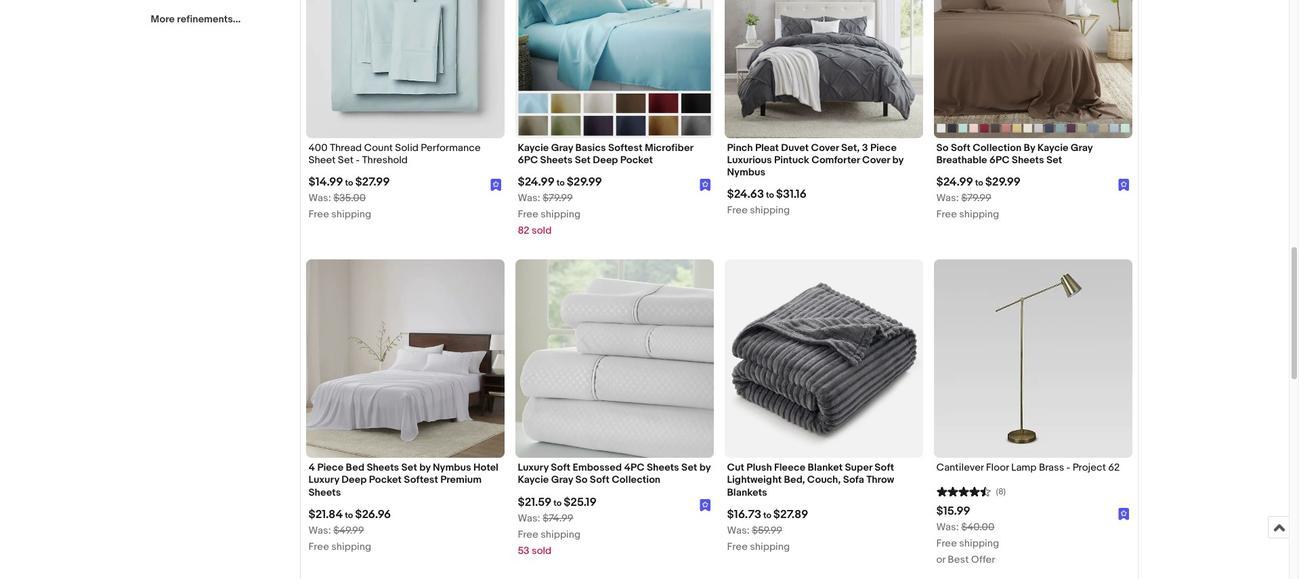 Task type: vqa. For each thing, say whether or not it's contained in the screenshot.
left So
yes



Task type: locate. For each thing, give the bounding box(es) containing it.
was: for was: $79.99 free shipping
[[937, 192, 960, 205]]

piece right the 4
[[317, 462, 344, 475]]

by left cut
[[700, 462, 711, 475]]

softest right basics
[[609, 141, 643, 154]]

$79.99 down 'breathable'
[[962, 192, 992, 205]]

softest
[[609, 141, 643, 154], [404, 474, 438, 487]]

2 horizontal spatial by
[[893, 154, 904, 167]]

set left cut
[[682, 462, 698, 475]]

1 $24.99 to $29.99 from the left
[[518, 176, 603, 189]]

soft up was: $79.99 free shipping
[[952, 141, 971, 154]]

free inside $16.73 to $27.89 was: $59.99 free shipping
[[728, 541, 748, 554]]

sold right the 53
[[532, 545, 552, 557]]

cut
[[728, 462, 745, 475]]

$24.99 to $29.99 up was: $79.99 free shipping 82 sold
[[518, 176, 603, 189]]

to inside $21.84 to $26.96 was: $49.99 free shipping
[[345, 510, 353, 521]]

$24.99 to $29.99 up was: $79.99 free shipping
[[937, 176, 1021, 189]]

so up was: $79.99 free shipping
[[937, 141, 949, 154]]

cut plush fleece blanket super soft lightweight  bed, couch, sofa throw blankets image
[[725, 260, 923, 458]]

was: inside was: $40.00 free shipping or best offer
[[937, 521, 960, 534]]

0 vertical spatial -
[[356, 154, 360, 167]]

1 vertical spatial piece
[[317, 462, 344, 475]]

400 thread count solid performance sheet set - threshold image
[[306, 0, 505, 138]]

luxury up $21.59
[[518, 462, 549, 475]]

gray inside luxury soft embossed 4pc sheets set by kaycie gray so soft collection
[[551, 474, 573, 487]]

- right brass
[[1067, 462, 1071, 475]]

blanket
[[808, 462, 843, 475]]

plush
[[747, 462, 773, 475]]

was: inside was: $79.99 free shipping
[[937, 192, 960, 205]]

$79.99 inside was: $79.99 free shipping
[[962, 192, 992, 205]]

piece inside pinch pleat duvet cover set, 3 piece luxurious pintuck comforter cover by nymbus
[[871, 141, 897, 154]]

by
[[893, 154, 904, 167], [420, 462, 431, 475], [700, 462, 711, 475]]

sold inside was: $74.99 free shipping 53 sold
[[532, 545, 552, 557]]

free inside $24.63 to $31.16 free shipping
[[728, 204, 748, 217]]

$24.99 to $29.99 for breathable
[[937, 176, 1021, 189]]

nymbus left hotel
[[433, 462, 471, 475]]

cover right the set,
[[863, 154, 891, 167]]

to up the $35.00
[[345, 178, 354, 189]]

sheets right 'breathable'
[[1012, 154, 1045, 167]]

set up was: $79.99 free shipping 82 sold
[[575, 154, 591, 167]]

[object undefined] image for kaycie gray basics softest microfiber 6pc sheets set deep pocket
[[700, 179, 711, 191]]

1 vertical spatial sold
[[532, 545, 552, 557]]

$49.99
[[334, 524, 364, 537]]

free down $16.73
[[728, 541, 748, 554]]

$40.00
[[962, 521, 995, 534]]

$16.73
[[728, 508, 762, 522]]

set left premium
[[402, 462, 417, 475]]

$29.99 for set
[[567, 176, 603, 189]]

6pc
[[518, 154, 538, 167], [990, 154, 1010, 167]]

0 horizontal spatial so
[[576, 474, 588, 487]]

1 horizontal spatial $24.99
[[937, 176, 974, 189]]

1 horizontal spatial deep
[[593, 154, 618, 167]]

sheets right bed on the left bottom
[[367, 462, 399, 475]]

shipping inside was: $79.99 free shipping
[[960, 208, 1000, 221]]

6pc up was: $79.99 free shipping 82 sold
[[518, 154, 538, 167]]

free up or on the bottom of the page
[[937, 538, 958, 551]]

0 horizontal spatial deep
[[342, 474, 367, 487]]

free down $21.84
[[309, 541, 329, 554]]

shipping
[[750, 204, 790, 217], [332, 208, 372, 221], [541, 208, 581, 221], [960, 208, 1000, 221], [541, 528, 581, 541], [960, 538, 1000, 551], [332, 541, 372, 554], [750, 541, 790, 554]]

1 horizontal spatial pocket
[[621, 154, 653, 167]]

400
[[309, 141, 328, 154]]

set,
[[842, 141, 860, 154]]

to up was: $79.99 free shipping 82 sold
[[557, 178, 565, 189]]

to up $49.99 on the left
[[345, 510, 353, 521]]

floor
[[987, 462, 1010, 475]]

0 horizontal spatial softest
[[404, 474, 438, 487]]

luxury soft embossed 4pc sheets set by kaycie gray so soft collection image
[[515, 260, 714, 458]]

$24.99 for sheets
[[518, 176, 555, 189]]

was: inside was: $79.99 free shipping 82 sold
[[518, 192, 541, 205]]

1 $29.99 from the left
[[567, 176, 603, 189]]

0 horizontal spatial 6pc
[[518, 154, 538, 167]]

pinch
[[728, 141, 753, 154]]

blankets
[[728, 486, 768, 499]]

free up the 53
[[518, 528, 539, 541]]

0 vertical spatial nymbus
[[728, 166, 766, 179]]

$14.99 to $27.99
[[309, 176, 390, 189]]

softest inside 4 piece bed sheets set by nymbus hotel luxury deep pocket softest premium sheets
[[404, 474, 438, 487]]

1 horizontal spatial piece
[[871, 141, 897, 154]]

collection inside luxury soft embossed 4pc sheets set by kaycie gray so soft collection
[[612, 474, 661, 487]]

4 piece bed sheets set by nymbus hotel luxury deep pocket softest premium sheets
[[309, 462, 499, 499]]

$25.19
[[564, 496, 597, 509]]

was: up "82"
[[518, 192, 541, 205]]

kaycie left basics
[[518, 141, 549, 154]]

deep
[[593, 154, 618, 167], [342, 474, 367, 487]]

1 horizontal spatial $29.99
[[986, 176, 1021, 189]]

was: for was: $35.00 free shipping
[[309, 192, 331, 205]]

free up "82"
[[518, 208, 539, 221]]

1 vertical spatial pocket
[[369, 474, 402, 487]]

to up $74.99
[[554, 498, 562, 509]]

kaycie right the 'by' in the right of the page
[[1038, 141, 1069, 154]]

-
[[356, 154, 360, 167], [1067, 462, 1071, 475]]

[object undefined] image
[[1119, 178, 1130, 191], [491, 179, 502, 191], [700, 179, 711, 191], [1119, 179, 1130, 191], [1119, 508, 1130, 521]]

free down $14.99
[[309, 208, 329, 221]]

1 horizontal spatial $79.99
[[962, 192, 992, 205]]

count
[[364, 141, 393, 154]]

shipping inside $16.73 to $27.89 was: $59.99 free shipping
[[750, 541, 790, 554]]

$24.99 up was: $79.99 free shipping 82 sold
[[518, 176, 555, 189]]

pocket
[[621, 154, 653, 167], [369, 474, 402, 487]]

$59.99
[[752, 524, 783, 537]]

to
[[345, 178, 354, 189], [557, 178, 565, 189], [976, 178, 984, 189], [767, 190, 775, 201], [554, 498, 562, 509], [345, 510, 353, 521], [764, 510, 772, 521]]

soft up the "$25.19"
[[590, 474, 610, 487]]

pocket right basics
[[621, 154, 653, 167]]

53
[[518, 545, 530, 557]]

2 $24.99 to $29.99 from the left
[[937, 176, 1021, 189]]

kaycie inside the so soft collection by kaycie gray breathable 6pc sheets set
[[1038, 141, 1069, 154]]

softest left premium
[[404, 474, 438, 487]]

sold inside was: $79.99 free shipping 82 sold
[[532, 224, 552, 237]]

was: down $15.99
[[937, 521, 960, 534]]

cantilever floor lamp brass  - project 62 link
[[937, 462, 1130, 478]]

400 thread count solid performance sheet set - threshold
[[309, 141, 481, 167]]

luxury inside 4 piece bed sheets set by nymbus hotel luxury deep pocket softest premium sheets
[[309, 474, 340, 487]]

1 vertical spatial so
[[576, 474, 588, 487]]

lightweight
[[728, 474, 782, 487]]

6pc left the 'by' in the right of the page
[[990, 154, 1010, 167]]

1 horizontal spatial $24.99 to $29.99
[[937, 176, 1021, 189]]

1 horizontal spatial -
[[1067, 462, 1071, 475]]

2 $29.99 from the left
[[986, 176, 1021, 189]]

1 vertical spatial deep
[[342, 474, 367, 487]]

duvet
[[782, 141, 809, 154]]

free down 'breathable'
[[937, 208, 958, 221]]

sold right "82"
[[532, 224, 552, 237]]

kaycie up $21.59
[[518, 474, 549, 487]]

to up $59.99
[[764, 510, 772, 521]]

0 horizontal spatial $24.99
[[518, 176, 555, 189]]

3
[[863, 141, 869, 154]]

collection
[[973, 141, 1022, 154], [612, 474, 661, 487]]

pintuck
[[775, 154, 810, 167]]

soft
[[952, 141, 971, 154], [551, 462, 571, 475], [875, 462, 895, 475], [590, 474, 610, 487]]

$26.96
[[355, 508, 391, 522]]

softest inside the kaycie gray basics softest microfiber 6pc sheets set deep pocket
[[609, 141, 643, 154]]

0 vertical spatial sold
[[532, 224, 552, 237]]

brass
[[1040, 462, 1065, 475]]

set up $14.99 to $27.99
[[338, 154, 354, 167]]

0 vertical spatial pocket
[[621, 154, 653, 167]]

cantilever floor lamp brass  - project 62 image
[[934, 260, 1133, 458]]

gray right the 'by' in the right of the page
[[1071, 141, 1093, 154]]

so up the "$25.19"
[[576, 474, 588, 487]]

2 6pc from the left
[[990, 154, 1010, 167]]

gray left basics
[[551, 141, 573, 154]]

was: down $14.99
[[309, 192, 331, 205]]

1 horizontal spatial softest
[[609, 141, 643, 154]]

pleat
[[756, 141, 779, 154]]

or
[[937, 554, 946, 567]]

sheets right 4pc
[[647, 462, 680, 475]]

pocket right bed on the left bottom
[[369, 474, 402, 487]]

was: inside was: $74.99 free shipping 53 sold
[[518, 512, 541, 525]]

$24.99 to $29.99
[[518, 176, 603, 189], [937, 176, 1021, 189]]

was: inside $21.84 to $26.96 was: $49.99 free shipping
[[309, 524, 331, 537]]

by left premium
[[420, 462, 431, 475]]

1 sold from the top
[[532, 224, 552, 237]]

$29.99 down the so soft collection by kaycie gray breathable 6pc sheets set
[[986, 176, 1021, 189]]

set inside 400 thread count solid performance sheet set - threshold
[[338, 154, 354, 167]]

was: down $16.73
[[728, 524, 750, 537]]

$29.99 down basics
[[567, 176, 603, 189]]

1 $79.99 from the left
[[543, 192, 573, 205]]

0 horizontal spatial luxury
[[309, 474, 340, 487]]

was: $74.99 free shipping 53 sold
[[518, 512, 581, 557]]

$21.59 to $25.19
[[518, 496, 597, 509]]

1 vertical spatial nymbus
[[433, 462, 471, 475]]

0 horizontal spatial nymbus
[[433, 462, 471, 475]]

$24.99 down 'breathable'
[[937, 176, 974, 189]]

0 horizontal spatial $24.99 to $29.99
[[518, 176, 603, 189]]

was: down $21.84
[[309, 524, 331, 537]]

$15.99
[[937, 505, 971, 519]]

luxury
[[518, 462, 549, 475], [309, 474, 340, 487]]

piece right 3
[[871, 141, 897, 154]]

best
[[948, 554, 970, 567]]

to inside $14.99 to $27.99
[[345, 178, 354, 189]]

was: down 'breathable'
[[937, 192, 960, 205]]

luxury inside luxury soft embossed 4pc sheets set by kaycie gray so soft collection
[[518, 462, 549, 475]]

2 $24.99 from the left
[[937, 176, 974, 189]]

$24.99 for breathable
[[937, 176, 974, 189]]

nymbus inside pinch pleat duvet cover set, 3 piece luxurious pintuck comforter cover by nymbus
[[728, 166, 766, 179]]

0 horizontal spatial $79.99
[[543, 192, 573, 205]]

by right 3
[[893, 154, 904, 167]]

gray up $21.59 to $25.19
[[551, 474, 573, 487]]

by inside 4 piece bed sheets set by nymbus hotel luxury deep pocket softest premium sheets
[[420, 462, 431, 475]]

$27.89
[[774, 508, 809, 522]]

deep up $26.96
[[342, 474, 367, 487]]

nymbus up $24.63
[[728, 166, 766, 179]]

1 horizontal spatial luxury
[[518, 462, 549, 475]]

cover left the set,
[[812, 141, 840, 154]]

was: for was: $74.99 free shipping 53 sold
[[518, 512, 541, 525]]

1 horizontal spatial by
[[700, 462, 711, 475]]

threshold
[[362, 154, 408, 167]]

to inside $21.59 to $25.19
[[554, 498, 562, 509]]

0 horizontal spatial by
[[420, 462, 431, 475]]

$24.99 to $29.99 for sheets
[[518, 176, 603, 189]]

sold
[[532, 224, 552, 237], [532, 545, 552, 557]]

so soft collection by kaycie gray breathable 6pc sheets set link
[[937, 141, 1130, 170]]

set right the 'by' in the right of the page
[[1047, 154, 1063, 167]]

was:
[[309, 192, 331, 205], [518, 192, 541, 205], [937, 192, 960, 205], [518, 512, 541, 525], [937, 521, 960, 534], [309, 524, 331, 537], [728, 524, 750, 537]]

0 vertical spatial deep
[[593, 154, 618, 167]]

1 horizontal spatial collection
[[973, 141, 1022, 154]]

$29.99
[[567, 176, 603, 189], [986, 176, 1021, 189]]

- up $14.99 to $27.99
[[356, 154, 360, 167]]

1 vertical spatial softest
[[404, 474, 438, 487]]

1 horizontal spatial nymbus
[[728, 166, 766, 179]]

0 horizontal spatial cover
[[812, 141, 840, 154]]

more refinements... button
[[151, 13, 241, 26]]

cut plush fleece blanket super soft lightweight  bed, couch, sofa throw blankets link
[[728, 462, 921, 503]]

to left $31.16
[[767, 190, 775, 201]]

so
[[937, 141, 949, 154], [576, 474, 588, 487]]

soft up $21.59 to $25.19
[[551, 462, 571, 475]]

deep left microfiber on the top
[[593, 154, 618, 167]]

0 horizontal spatial piece
[[317, 462, 344, 475]]

$21.59
[[518, 496, 552, 509]]

$79.99
[[543, 192, 573, 205], [962, 192, 992, 205]]

was: inside was: $35.00 free shipping
[[309, 192, 331, 205]]

cover
[[812, 141, 840, 154], [863, 154, 891, 167]]

was: down $21.59
[[518, 512, 541, 525]]

1 horizontal spatial so
[[937, 141, 949, 154]]

1 vertical spatial -
[[1067, 462, 1071, 475]]

free
[[728, 204, 748, 217], [309, 208, 329, 221], [518, 208, 539, 221], [937, 208, 958, 221], [518, 528, 539, 541], [937, 538, 958, 551], [309, 541, 329, 554], [728, 541, 748, 554]]

[object undefined] image for $25.19
[[700, 499, 711, 512]]

gray
[[551, 141, 573, 154], [1071, 141, 1093, 154], [551, 474, 573, 487]]

0 horizontal spatial collection
[[612, 474, 661, 487]]

0 horizontal spatial pocket
[[369, 474, 402, 487]]

0 horizontal spatial -
[[356, 154, 360, 167]]

[object undefined] image for $29.99
[[700, 178, 711, 191]]

shipping inside was: $40.00 free shipping or best offer
[[960, 538, 1000, 551]]

0 vertical spatial softest
[[609, 141, 643, 154]]

free inside $21.84 to $26.96 was: $49.99 free shipping
[[309, 541, 329, 554]]

piece
[[871, 141, 897, 154], [317, 462, 344, 475]]

1 horizontal spatial 6pc
[[990, 154, 1010, 167]]

$35.00
[[334, 192, 366, 205]]

0 horizontal spatial $29.99
[[567, 176, 603, 189]]

sheets
[[541, 154, 573, 167], [1012, 154, 1045, 167], [367, 462, 399, 475], [647, 462, 680, 475], [309, 486, 341, 499]]

kaycie gray basics softest microfiber 6pc sheets set deep pocket
[[518, 141, 694, 167]]

sold for $21.59
[[532, 545, 552, 557]]

soft right super
[[875, 462, 895, 475]]

more
[[151, 13, 175, 26]]

free down $24.63
[[728, 204, 748, 217]]

sheets left basics
[[541, 154, 573, 167]]

0 vertical spatial collection
[[973, 141, 1022, 154]]

soft inside the so soft collection by kaycie gray breathable 6pc sheets set
[[952, 141, 971, 154]]

0 vertical spatial piece
[[871, 141, 897, 154]]

[object undefined] image
[[491, 178, 502, 191], [700, 178, 711, 191], [700, 499, 711, 512], [700, 499, 711, 512], [1119, 509, 1130, 521]]

$79.99 down the kaycie gray basics softest microfiber 6pc sheets set deep pocket
[[543, 192, 573, 205]]

2 sold from the top
[[532, 545, 552, 557]]

1 6pc from the left
[[518, 154, 538, 167]]

set
[[338, 154, 354, 167], [575, 154, 591, 167], [1047, 154, 1063, 167], [402, 462, 417, 475], [682, 462, 698, 475]]

2 $79.99 from the left
[[962, 192, 992, 205]]

luxury left bed on the left bottom
[[309, 474, 340, 487]]

1 vertical spatial collection
[[612, 474, 661, 487]]

1 $24.99 from the left
[[518, 176, 555, 189]]

0 vertical spatial so
[[937, 141, 949, 154]]

$79.99 inside was: $79.99 free shipping 82 sold
[[543, 192, 573, 205]]



Task type: describe. For each thing, give the bounding box(es) containing it.
gray inside the so soft collection by kaycie gray breathable 6pc sheets set
[[1071, 141, 1093, 154]]

kaycie gray basics softest microfiber 6pc sheets set deep pocket image
[[515, 0, 714, 138]]

set inside the kaycie gray basics softest microfiber 6pc sheets set deep pocket
[[575, 154, 591, 167]]

- inside 400 thread count solid performance sheet set - threshold
[[356, 154, 360, 167]]

fleece
[[775, 462, 806, 475]]

$16.73 to $27.89 was: $59.99 free shipping
[[728, 508, 809, 554]]

kaycie inside luxury soft embossed 4pc sheets set by kaycie gray so soft collection
[[518, 474, 549, 487]]

shipping inside was: $74.99 free shipping 53 sold
[[541, 528, 581, 541]]

was: $35.00 free shipping
[[309, 192, 372, 221]]

project
[[1073, 462, 1107, 475]]

microfiber
[[645, 141, 694, 154]]

by
[[1025, 141, 1036, 154]]

was: $40.00 free shipping or best offer
[[937, 521, 1000, 567]]

nymbus inside 4 piece bed sheets set by nymbus hotel luxury deep pocket softest premium sheets
[[433, 462, 471, 475]]

400 thread count solid performance sheet set - threshold link
[[309, 141, 502, 170]]

offer
[[972, 554, 996, 567]]

bed
[[346, 462, 365, 475]]

4.5 out of 5 stars image
[[937, 485, 991, 498]]

shipping inside $21.84 to $26.96 was: $49.99 free shipping
[[332, 541, 372, 554]]

so inside the so soft collection by kaycie gray breathable 6pc sheets set
[[937, 141, 949, 154]]

luxury soft embossed 4pc sheets set by kaycie gray so soft collection link
[[518, 462, 711, 490]]

[object undefined] image for $27.99
[[491, 178, 502, 191]]

$31.16
[[777, 188, 807, 202]]

free inside was: $35.00 free shipping
[[309, 208, 329, 221]]

shipping inside was: $79.99 free shipping 82 sold
[[541, 208, 581, 221]]

6pc inside the kaycie gray basics softest microfiber 6pc sheets set deep pocket
[[518, 154, 538, 167]]

to up was: $79.99 free shipping
[[976, 178, 984, 189]]

pinch pleat duvet cover set, 3 piece luxurious pintuck comforter cover by nymbus link
[[728, 141, 921, 183]]

[object undefined] image for so soft collection by kaycie gray breathable 6pc sheets set
[[1119, 179, 1130, 191]]

comforter
[[812, 154, 861, 167]]

breathable
[[937, 154, 988, 167]]

sold for $24.99
[[532, 224, 552, 237]]

[object undefined] image for 400 thread count solid performance sheet set - threshold
[[491, 179, 502, 191]]

$14.99
[[309, 176, 343, 189]]

pinch pleat duvet cover set, 3 piece luxurious pintuck comforter cover by nymbus
[[728, 141, 904, 179]]

basics
[[576, 141, 606, 154]]

embossed
[[573, 462, 622, 475]]

set inside 4 piece bed sheets set by nymbus hotel luxury deep pocket softest premium sheets
[[402, 462, 417, 475]]

(8)
[[997, 487, 1007, 498]]

super
[[845, 462, 873, 475]]

cantilever floor lamp brass  - project 62
[[937, 462, 1121, 475]]

bed,
[[785, 474, 806, 487]]

throw
[[867, 474, 895, 487]]

couch,
[[808, 474, 841, 487]]

was: for was: $79.99 free shipping 82 sold
[[518, 192, 541, 205]]

sheets inside the so soft collection by kaycie gray breathable 6pc sheets set
[[1012, 154, 1045, 167]]

cantilever
[[937, 462, 984, 475]]

was: inside $16.73 to $27.89 was: $59.99 free shipping
[[728, 524, 750, 537]]

free inside was: $40.00 free shipping or best offer
[[937, 538, 958, 551]]

$79.99 for was: $79.99 free shipping
[[962, 192, 992, 205]]

was: $79.99 free shipping
[[937, 192, 1000, 221]]

lamp
[[1012, 462, 1037, 475]]

set inside luxury soft embossed 4pc sheets set by kaycie gray so soft collection
[[682, 462, 698, 475]]

pinch pleat duvet cover set, 3 piece luxurious pintuck comforter cover by nymbus image
[[725, 0, 923, 138]]

by inside pinch pleat duvet cover set, 3 piece luxurious pintuck comforter cover by nymbus
[[893, 154, 904, 167]]

sheet
[[309, 154, 336, 167]]

so soft collection by kaycie gray breathable 6pc sheets set
[[937, 141, 1093, 167]]

was: $79.99 free shipping 82 sold
[[518, 192, 581, 237]]

deep inside 4 piece bed sheets set by nymbus hotel luxury deep pocket softest premium sheets
[[342, 474, 367, 487]]

piece inside 4 piece bed sheets set by nymbus hotel luxury deep pocket softest premium sheets
[[317, 462, 344, 475]]

4 piece bed sheets set by nymbus hotel luxury deep pocket softest premium sheets link
[[309, 462, 502, 503]]

free inside was: $79.99 free shipping
[[937, 208, 958, 221]]

6pc inside the so soft collection by kaycie gray breathable 6pc sheets set
[[990, 154, 1010, 167]]

- inside cantilever floor lamp brass  - project 62 "link"
[[1067, 462, 1071, 475]]

$27.99
[[355, 176, 390, 189]]

deep inside the kaycie gray basics softest microfiber 6pc sheets set deep pocket
[[593, 154, 618, 167]]

4pc
[[625, 462, 645, 475]]

$24.63 to $31.16 free shipping
[[728, 188, 807, 217]]

shipping inside was: $35.00 free shipping
[[332, 208, 372, 221]]

pocket inside the kaycie gray basics softest microfiber 6pc sheets set deep pocket
[[621, 154, 653, 167]]

so soft collection by kaycie gray breathable 6pc sheets set image
[[934, 0, 1133, 138]]

to inside $24.63 to $31.16 free shipping
[[767, 190, 775, 201]]

sheets inside luxury soft embossed 4pc sheets set by kaycie gray so soft collection
[[647, 462, 680, 475]]

1 horizontal spatial cover
[[863, 154, 891, 167]]

more refinements...
[[151, 13, 241, 26]]

$79.99 for was: $79.99 free shipping 82 sold
[[543, 192, 573, 205]]

$24.63
[[728, 188, 765, 202]]

$29.99 for 6pc
[[986, 176, 1021, 189]]

$21.84 to $26.96 was: $49.99 free shipping
[[309, 508, 391, 554]]

kaycie inside the kaycie gray basics softest microfiber 6pc sheets set deep pocket
[[518, 141, 549, 154]]

by inside luxury soft embossed 4pc sheets set by kaycie gray so soft collection
[[700, 462, 711, 475]]

collection inside the so soft collection by kaycie gray breathable 6pc sheets set
[[973, 141, 1022, 154]]

refinements...
[[177, 13, 241, 26]]

performance
[[421, 141, 481, 154]]

thread
[[330, 141, 362, 154]]

$74.99
[[543, 512, 574, 525]]

sheets inside the kaycie gray basics softest microfiber 6pc sheets set deep pocket
[[541, 154, 573, 167]]

so inside luxury soft embossed 4pc sheets set by kaycie gray so soft collection
[[576, 474, 588, 487]]

(8) link
[[937, 485, 1007, 498]]

62
[[1109, 462, 1121, 475]]

cut plush fleece blanket super soft lightweight  bed, couch, sofa throw blankets
[[728, 462, 895, 499]]

soft inside cut plush fleece blanket super soft lightweight  bed, couch, sofa throw blankets
[[875, 462, 895, 475]]

shipping inside $24.63 to $31.16 free shipping
[[750, 204, 790, 217]]

was: for was: $40.00 free shipping or best offer
[[937, 521, 960, 534]]

sofa
[[844, 474, 865, 487]]

sheets up $21.84
[[309, 486, 341, 499]]

$21.84
[[309, 508, 343, 522]]

kaycie gray basics softest microfiber 6pc sheets set deep pocket link
[[518, 141, 711, 170]]

4
[[309, 462, 315, 475]]

solid
[[395, 141, 419, 154]]

82
[[518, 224, 530, 237]]

set inside the so soft collection by kaycie gray breathable 6pc sheets set
[[1047, 154, 1063, 167]]

free inside was: $74.99 free shipping 53 sold
[[518, 528, 539, 541]]

to inside $16.73 to $27.89 was: $59.99 free shipping
[[764, 510, 772, 521]]

luxurious
[[728, 154, 772, 167]]

luxury soft embossed 4pc sheets set by kaycie gray so soft collection
[[518, 462, 711, 487]]

free inside was: $79.99 free shipping 82 sold
[[518, 208, 539, 221]]

hotel
[[474, 462, 499, 475]]

gray inside the kaycie gray basics softest microfiber 6pc sheets set deep pocket
[[551, 141, 573, 154]]

premium
[[441, 474, 482, 487]]

pocket inside 4 piece bed sheets set by nymbus hotel luxury deep pocket softest premium sheets
[[369, 474, 402, 487]]

4 piece bed sheets set by nymbus hotel luxury deep pocket softest premium sheets image
[[306, 260, 505, 458]]



